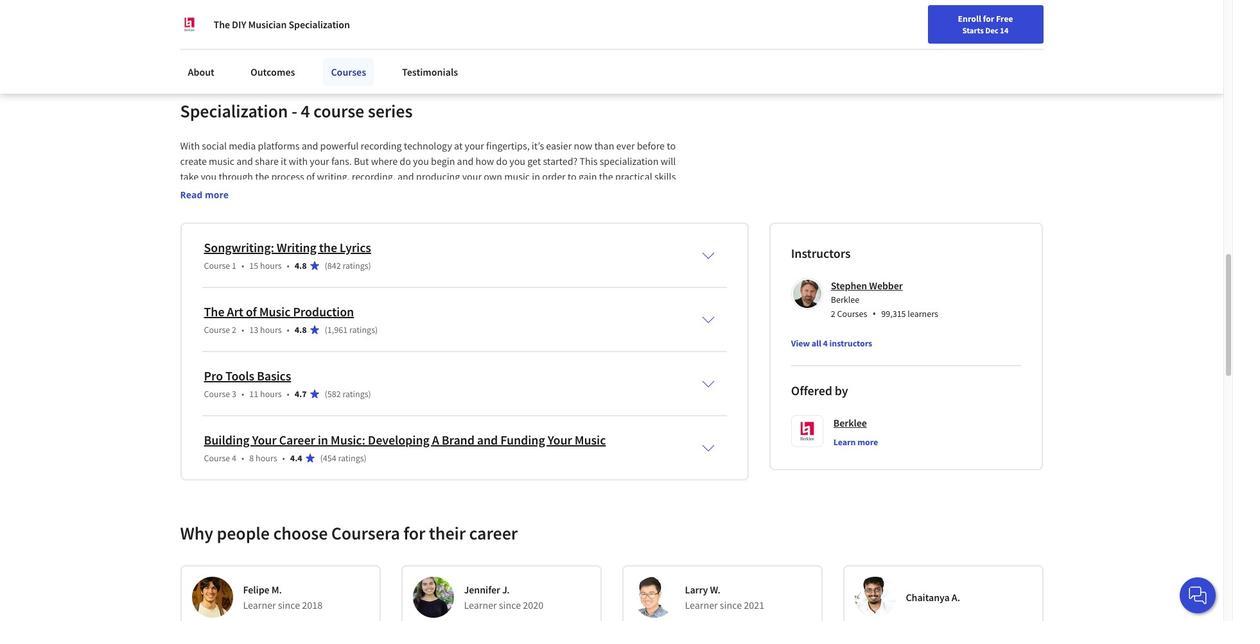 Task type: vqa. For each thing, say whether or not it's contained in the screenshot.
own
yes



Task type: locate. For each thing, give the bounding box(es) containing it.
stephen webber berklee 2 courses • 99,315 learners
[[831, 279, 939, 321]]

develop
[[180, 201, 215, 214]]

• left 8
[[242, 453, 244, 465]]

1 horizontal spatial more
[[858, 437, 878, 448]]

chat with us image
[[1188, 586, 1209, 607]]

to up an
[[222, 186, 231, 198]]

1 learner from the left
[[243, 599, 276, 612]]

technology
[[404, 139, 452, 152]]

learner inside jennifer j. learner since 2020
[[464, 599, 497, 612]]

music up digital
[[505, 170, 530, 183]]

to right work at top
[[674, 186, 683, 198]]

writing,
[[317, 170, 350, 183]]

course down building
[[204, 453, 230, 465]]

on
[[237, 20, 248, 33]]

the
[[255, 170, 269, 183], [599, 170, 613, 183], [398, 186, 412, 198], [319, 240, 337, 256]]

1 4.8 from the top
[[295, 260, 307, 272]]

basics
[[257, 368, 291, 384]]

2 vertical spatial 4
[[232, 453, 237, 465]]

( right 4.4
[[320, 453, 323, 465]]

and down where
[[398, 170, 414, 183]]

own
[[484, 170, 502, 183]]

before
[[637, 139, 665, 152]]

4 for -
[[301, 100, 310, 123]]

your left performance
[[335, 20, 355, 33]]

in down get
[[532, 170, 540, 183]]

(
[[325, 260, 328, 272], [325, 324, 328, 336], [325, 389, 328, 400], [320, 453, 323, 465]]

and up the with
[[302, 139, 318, 152]]

why
[[180, 522, 213, 545]]

0 vertical spatial 2
[[831, 308, 836, 320]]

the left diy
[[214, 18, 230, 31]]

media up share
[[229, 139, 256, 152]]

None search field
[[183, 8, 492, 34]]

hours right 8
[[256, 453, 277, 465]]

4.4
[[290, 453, 302, 465]]

0 vertical spatial the
[[214, 18, 230, 31]]

courses inside "link"
[[331, 66, 366, 78]]

0 vertical spatial music
[[259, 304, 291, 320]]

1 vertical spatial 4
[[823, 338, 828, 349]]

1 horizontal spatial music
[[575, 432, 606, 448]]

of up within
[[306, 170, 315, 183]]

for inside with social media platforms and powerful recording technology at your fingertips, it's easier now than ever before to create music and share it with your fans. but where do you begin and how do you get started? this specialization will take you through the process of writing, recording, and producing your own music in order to gain the practical skills you need to record music within protools, which is the industry standard digital audio workstation. you'll also work to develop an artist identity, vision, and brand for your music and learn how to run a successful crowdfunding campaign to fund your music career.
[[368, 201, 380, 214]]

1 horizontal spatial 4
[[301, 100, 310, 123]]

since for j.
[[499, 599, 521, 612]]

of right art
[[246, 304, 257, 320]]

media right on
[[277, 20, 304, 33]]

( down songwriting: writing the lyrics
[[325, 260, 328, 272]]

courses down stephen at the top
[[838, 308, 868, 320]]

stephen webber image
[[793, 280, 822, 308]]

1 course from the top
[[204, 260, 230, 272]]

0 vertical spatial it
[[229, 20, 235, 33]]

pro tools basics link
[[204, 368, 291, 384]]

1 horizontal spatial do
[[496, 155, 508, 168]]

the right gain
[[599, 170, 613, 183]]

the up 842
[[319, 240, 337, 256]]

1 horizontal spatial for
[[404, 522, 426, 545]]

1 vertical spatial of
[[246, 304, 257, 320]]

1,961
[[328, 324, 348, 336]]

order
[[542, 170, 566, 183]]

1 vertical spatial courses
[[838, 308, 868, 320]]

work
[[651, 186, 672, 198]]

hours for your
[[256, 453, 277, 465]]

1 horizontal spatial learner
[[464, 599, 497, 612]]

13
[[250, 324, 258, 336]]

your right the 'funding'
[[548, 432, 572, 448]]

1 vertical spatial the
[[204, 304, 225, 320]]

share
[[202, 20, 227, 33]]

ratings right 1,961
[[349, 324, 375, 336]]

how
[[476, 155, 494, 168], [474, 201, 492, 214]]

music down industry
[[403, 201, 429, 214]]

social right on
[[250, 20, 275, 33]]

it left the with
[[281, 155, 287, 168]]

0 vertical spatial for
[[983, 13, 995, 24]]

starts
[[963, 25, 984, 35]]

your up writing,
[[310, 155, 329, 168]]

and down industry
[[431, 201, 448, 214]]

ratings right 582
[[343, 389, 369, 400]]

2 since from the left
[[499, 599, 521, 612]]

an
[[217, 201, 228, 214]]

0 vertical spatial social
[[250, 20, 275, 33]]

since down "w."
[[720, 599, 742, 612]]

since inside felipe m. learner since 2018
[[278, 599, 300, 612]]

) down music:
[[364, 453, 367, 465]]

your up 8
[[252, 432, 277, 448]]

also
[[631, 186, 649, 198]]

2
[[831, 308, 836, 320], [232, 324, 237, 336]]

how up own
[[476, 155, 494, 168]]

for left their
[[404, 522, 426, 545]]

1 vertical spatial more
[[858, 437, 878, 448]]

1 vertical spatial media
[[229, 139, 256, 152]]

0 vertical spatial of
[[306, 170, 315, 183]]

ever
[[617, 139, 635, 152]]

learner down felipe
[[243, 599, 276, 612]]

1 vertical spatial in
[[532, 170, 540, 183]]

offered
[[792, 383, 833, 399]]

for down which
[[368, 201, 380, 214]]

1 horizontal spatial social
[[250, 20, 275, 33]]

practical
[[616, 170, 653, 183]]

• right 1
[[242, 260, 244, 272]]

) for music
[[375, 324, 378, 336]]

it
[[229, 20, 235, 33], [281, 155, 287, 168]]

you'll
[[605, 186, 629, 198]]

instructors
[[830, 338, 873, 349]]

1 horizontal spatial it
[[281, 155, 287, 168]]

artist
[[230, 201, 252, 214]]

english button
[[954, 0, 1032, 42]]

courses up course
[[331, 66, 366, 78]]

how down standard
[[474, 201, 492, 214]]

ratings down lyrics
[[343, 260, 369, 272]]

0 vertical spatial how
[[476, 155, 494, 168]]

1 vertical spatial specialization
[[180, 100, 288, 123]]

berklee down stephen at the top
[[831, 294, 860, 306]]

4 right all
[[823, 338, 828, 349]]

successful
[[529, 201, 573, 214]]

since inside jennifer j. learner since 2020
[[499, 599, 521, 612]]

0 vertical spatial more
[[205, 189, 229, 201]]

campaign
[[637, 201, 680, 214]]

1 horizontal spatial courses
[[838, 308, 868, 320]]

media
[[277, 20, 304, 33], [229, 139, 256, 152]]

more for learn more
[[858, 437, 878, 448]]

in up 454
[[318, 432, 328, 448]]

• left 4.7
[[287, 389, 290, 400]]

art
[[227, 304, 243, 320]]

4 left 8
[[232, 453, 237, 465]]

8
[[250, 453, 254, 465]]

2 down art
[[232, 324, 237, 336]]

3 course from the top
[[204, 389, 230, 400]]

berklee up the learn
[[834, 417, 867, 430]]

coursera career certificate image
[[801, 0, 1015, 72]]

to right campaign
[[682, 201, 690, 214]]

0 horizontal spatial since
[[278, 599, 300, 612]]

in up the courses "link"
[[325, 20, 333, 33]]

chaitanya a.
[[906, 592, 961, 605]]

• down the art of music production 'link'
[[287, 324, 290, 336]]

1 vertical spatial how
[[474, 201, 492, 214]]

0 horizontal spatial of
[[246, 304, 257, 320]]

you left get
[[510, 155, 526, 168]]

more inside "button"
[[205, 189, 229, 201]]

berklee
[[831, 294, 860, 306], [834, 417, 867, 430]]

1 vertical spatial it
[[281, 155, 287, 168]]

1 vertical spatial social
[[202, 139, 227, 152]]

learner down "jennifer"
[[464, 599, 497, 612]]

• right 3
[[242, 389, 244, 400]]

2 do from the left
[[496, 155, 508, 168]]

3 since from the left
[[720, 599, 742, 612]]

learner inside larry w. learner since 2021
[[685, 599, 718, 612]]

4 for all
[[823, 338, 828, 349]]

do right where
[[400, 155, 411, 168]]

course
[[204, 260, 230, 272], [204, 324, 230, 336], [204, 389, 230, 400], [204, 453, 230, 465]]

series
[[368, 100, 413, 123]]

testimonials
[[402, 66, 458, 78]]

pro tools basics
[[204, 368, 291, 384]]

need
[[198, 186, 220, 198]]

454
[[323, 453, 336, 465]]

2020
[[523, 599, 544, 612]]

enroll for free starts dec 14
[[958, 13, 1014, 35]]

started?
[[543, 155, 578, 168]]

2 horizontal spatial since
[[720, 599, 742, 612]]

0 vertical spatial 4
[[301, 100, 310, 123]]

course for pro
[[204, 389, 230, 400]]

0 horizontal spatial do
[[400, 155, 411, 168]]

create
[[180, 155, 207, 168]]

courses inside 'stephen webber berklee 2 courses • 99,315 learners'
[[838, 308, 868, 320]]

learner
[[243, 599, 276, 612], [464, 599, 497, 612], [685, 599, 718, 612]]

production
[[293, 304, 354, 320]]

hours right 15
[[260, 260, 282, 272]]

since inside larry w. learner since 2021
[[720, 599, 742, 612]]

1 vertical spatial 2
[[232, 324, 237, 336]]

learn
[[450, 201, 472, 214]]

and right brand at left
[[477, 432, 498, 448]]

2 course from the top
[[204, 324, 230, 336]]

by
[[835, 383, 849, 399]]

more inside button
[[858, 437, 878, 448]]

2 learner from the left
[[464, 599, 497, 612]]

1 horizontal spatial your
[[548, 432, 572, 448]]

it inside with social media platforms and powerful recording technology at your fingertips, it's easier now than ever before to create music and share it with your fans. but where do you begin and how do you get started? this specialization will take you through the process of writing, recording, and producing your own music in order to gain the practical skills you need to record music within protools, which is the industry standard digital audio workstation. you'll also work to develop an artist identity, vision, and brand for your music and learn how to run a successful crowdfunding campaign to fund your music career.
[[281, 155, 287, 168]]

4.8 for music
[[295, 324, 307, 336]]

more for read more
[[205, 189, 229, 201]]

course left 1
[[204, 260, 230, 272]]

) right 1,961
[[375, 324, 378, 336]]

4.8 down the art of music production 'link'
[[295, 324, 307, 336]]

your up standard
[[462, 170, 482, 183]]

( 1,961 ratings )
[[325, 324, 378, 336]]

4.8 down writing
[[295, 260, 307, 272]]

0 horizontal spatial media
[[229, 139, 256, 152]]

4 inside button
[[823, 338, 828, 349]]

0 horizontal spatial social
[[202, 139, 227, 152]]

0 horizontal spatial learner
[[243, 599, 276, 612]]

for up dec
[[983, 13, 995, 24]]

0 horizontal spatial 4
[[232, 453, 237, 465]]

2 horizontal spatial for
[[983, 13, 995, 24]]

specialization down the 'about' link
[[180, 100, 288, 123]]

since down m.
[[278, 599, 300, 612]]

0 horizontal spatial music
[[259, 304, 291, 320]]

the
[[214, 18, 230, 31], [204, 304, 225, 320]]

learner inside felipe m. learner since 2018
[[243, 599, 276, 612]]

2 horizontal spatial learner
[[685, 599, 718, 612]]

for inside enroll for free starts dec 14
[[983, 13, 995, 24]]

social
[[250, 20, 275, 33], [202, 139, 227, 152]]

media inside with social media platforms and powerful recording technology at your fingertips, it's easier now than ever before to create music and share it with your fans. but where do you begin and how do you get started? this specialization will take you through the process of writing, recording, and producing your own music in order to gain the practical skills you need to record music within protools, which is the industry standard digital audio workstation. you'll also work to develop an artist identity, vision, and brand for your music and learn how to run a successful crowdfunding campaign to fund your music career.
[[229, 139, 256, 152]]

process
[[271, 170, 304, 183]]

course left 3
[[204, 389, 230, 400]]

2 horizontal spatial 4
[[823, 338, 828, 349]]

4 right -
[[301, 100, 310, 123]]

1 vertical spatial 4.8
[[295, 324, 307, 336]]

0 vertical spatial 4.8
[[295, 260, 307, 272]]

ratings
[[343, 260, 369, 272], [349, 324, 375, 336], [343, 389, 369, 400], [338, 453, 364, 465]]

lyrics
[[340, 240, 371, 256]]

• left 99,315
[[873, 307, 877, 321]]

0 vertical spatial berklee
[[831, 294, 860, 306]]

course 4 • 8 hours •
[[204, 453, 285, 465]]

0 horizontal spatial your
[[252, 432, 277, 448]]

0 horizontal spatial for
[[368, 201, 380, 214]]

why people choose coursera for their career
[[180, 522, 518, 545]]

and
[[306, 20, 323, 33], [302, 139, 318, 152], [237, 155, 253, 168], [457, 155, 474, 168], [398, 170, 414, 183], [322, 201, 338, 214], [431, 201, 448, 214], [477, 432, 498, 448]]

2 up the view all 4 instructors button
[[831, 308, 836, 320]]

social right the with
[[202, 139, 227, 152]]

course down art
[[204, 324, 230, 336]]

0 horizontal spatial courses
[[331, 66, 366, 78]]

0 vertical spatial courses
[[331, 66, 366, 78]]

2 4.8 from the top
[[295, 324, 307, 336]]

it left on
[[229, 20, 235, 33]]

1 horizontal spatial of
[[306, 170, 315, 183]]

1 since from the left
[[278, 599, 300, 612]]

the art of music production link
[[204, 304, 354, 320]]

fans.
[[331, 155, 352, 168]]

larry w. learner since 2021
[[685, 584, 765, 612]]

learner down larry
[[685, 599, 718, 612]]

do down fingertips,
[[496, 155, 508, 168]]

ratings down music:
[[338, 453, 364, 465]]

english
[[978, 14, 1009, 27]]

ratings for lyrics
[[343, 260, 369, 272]]

outcomes
[[251, 66, 295, 78]]

felipe
[[243, 584, 270, 597]]

0 horizontal spatial more
[[205, 189, 229, 201]]

and down at
[[457, 155, 474, 168]]

1 horizontal spatial since
[[499, 599, 521, 612]]

1 horizontal spatial media
[[277, 20, 304, 33]]

hours
[[260, 260, 282, 272], [260, 324, 282, 336], [260, 389, 282, 400], [256, 453, 277, 465]]

0 vertical spatial specialization
[[289, 18, 350, 31]]

1 vertical spatial for
[[368, 201, 380, 214]]

0 horizontal spatial 2
[[232, 324, 237, 336]]

) down lyrics
[[369, 260, 371, 272]]

3 learner from the left
[[685, 599, 718, 612]]

run
[[505, 201, 520, 214]]

( down production
[[325, 324, 328, 336]]

specialization
[[289, 18, 350, 31], [180, 100, 288, 123]]

performance
[[357, 20, 412, 33]]

4 course from the top
[[204, 453, 230, 465]]

the right is
[[398, 186, 412, 198]]

the left art
[[204, 304, 225, 320]]

1 horizontal spatial 2
[[831, 308, 836, 320]]

hours right 11 on the bottom of page
[[260, 389, 282, 400]]

vision,
[[292, 201, 320, 214]]

diy
[[232, 18, 246, 31]]

since down j.
[[499, 599, 521, 612]]

since for w.
[[720, 599, 742, 612]]

) for lyrics
[[369, 260, 371, 272]]

at
[[454, 139, 463, 152]]

will
[[661, 155, 676, 168]]

1 horizontal spatial specialization
[[289, 18, 350, 31]]



Task type: describe. For each thing, give the bounding box(es) containing it.
2 your from the left
[[548, 432, 572, 448]]

15
[[250, 260, 258, 272]]

0 vertical spatial media
[[277, 20, 304, 33]]

the art of music production
[[204, 304, 354, 320]]

842
[[328, 260, 341, 272]]

with social media platforms and powerful recording technology at your fingertips, it's easier now than ever before to create music and share it with your fans. but where do you begin and how do you get started? this specialization will take you through the process of writing, recording, and producing your own music in order to gain the practical skills you need to record music within protools, which is the industry standard digital audio workstation. you'll also work to develop an artist identity, vision, and brand for your music and learn how to run a successful crowdfunding campaign to fund your music career.
[[180, 139, 693, 229]]

powerful
[[320, 139, 359, 152]]

to up will
[[667, 139, 676, 152]]

about
[[188, 66, 215, 78]]

ratings for in
[[338, 453, 364, 465]]

( 842 ratings )
[[325, 260, 371, 272]]

is
[[389, 186, 396, 198]]

music up through
[[209, 155, 235, 168]]

and down protools,
[[322, 201, 338, 214]]

you up need
[[201, 170, 217, 183]]

learners
[[908, 308, 939, 320]]

2 vertical spatial in
[[318, 432, 328, 448]]

0 horizontal spatial it
[[229, 20, 235, 33]]

) for in
[[364, 453, 367, 465]]

funding
[[501, 432, 545, 448]]

582
[[328, 389, 341, 400]]

view all 4 instructors
[[792, 338, 873, 349]]

share
[[255, 155, 279, 168]]

producing
[[416, 170, 460, 183]]

recording
[[361, 139, 402, 152]]

identity,
[[254, 201, 290, 214]]

you down take
[[180, 186, 196, 198]]

music up identity,
[[263, 186, 288, 198]]

specialization - 4 course series
[[180, 100, 413, 123]]

record
[[233, 186, 261, 198]]

( for lyrics
[[325, 260, 328, 272]]

larry
[[685, 584, 708, 597]]

workstation.
[[549, 186, 603, 198]]

learn
[[834, 437, 856, 448]]

through
[[219, 170, 253, 183]]

to left gain
[[568, 170, 577, 183]]

the for the diy musician specialization
[[214, 18, 230, 31]]

specialization
[[600, 155, 659, 168]]

hours for tools
[[260, 389, 282, 400]]

writing
[[277, 240, 317, 256]]

( 582 ratings )
[[325, 389, 371, 400]]

the for the art of music production
[[204, 304, 225, 320]]

industry
[[414, 186, 450, 198]]

easier
[[546, 139, 572, 152]]

enroll
[[958, 13, 982, 24]]

• left 4.4
[[282, 453, 285, 465]]

learner for felipe
[[243, 599, 276, 612]]

hours for writing
[[260, 260, 282, 272]]

building your career in music: developing a brand and funding your music link
[[204, 432, 606, 448]]

audio
[[522, 186, 547, 198]]

you down "technology"
[[413, 155, 429, 168]]

the down share
[[255, 170, 269, 183]]

1 vertical spatial music
[[575, 432, 606, 448]]

read more button
[[180, 188, 229, 202]]

building your career in music: developing a brand and funding your music
[[204, 432, 606, 448]]

0 vertical spatial in
[[325, 20, 333, 33]]

all
[[812, 338, 822, 349]]

2 inside 'stephen webber berklee 2 courses • 99,315 learners'
[[831, 308, 836, 320]]

now
[[574, 139, 593, 152]]

review
[[414, 20, 443, 33]]

2021
[[744, 599, 765, 612]]

the diy musician specialization
[[214, 18, 350, 31]]

building
[[204, 432, 250, 448]]

learn more button
[[834, 436, 878, 449]]

in inside with social media platforms and powerful recording technology at your fingertips, it's easier now than ever before to create music and share it with your fans. but where do you begin and how do you get started? this specialization will take you through the process of writing, recording, and producing your own music in order to gain the practical skills you need to record music within protools, which is the industry standard digital audio workstation. you'll also work to develop an artist identity, vision, and brand for your music and learn how to run a successful crowdfunding campaign to fund your music career.
[[532, 170, 540, 183]]

( 454 ratings )
[[320, 453, 367, 465]]

shopping cart: 1 item image
[[924, 10, 948, 30]]

platforms
[[258, 139, 300, 152]]

0 horizontal spatial specialization
[[180, 100, 288, 123]]

songwriting:
[[204, 240, 274, 256]]

1 do from the left
[[400, 155, 411, 168]]

berklee inside 'stephen webber berklee 2 courses • 99,315 learners'
[[831, 294, 860, 306]]

learner for larry
[[685, 599, 718, 612]]

where
[[371, 155, 398, 168]]

gain
[[579, 170, 597, 183]]

this
[[580, 155, 598, 168]]

to left run
[[494, 201, 503, 214]]

social inside with social media platforms and powerful recording technology at your fingertips, it's easier now than ever before to create music and share it with your fans. but where do you begin and how do you get started? this specialization will take you through the process of writing, recording, and producing your own music in order to gain the practical skills you need to record music within protools, which is the industry standard digital audio workstation. you'll also work to develop an artist identity, vision, and brand for your music and learn how to run a successful crowdfunding campaign to fund your music career.
[[202, 139, 227, 152]]

pro
[[204, 368, 223, 384]]

• down songwriting: writing the lyrics
[[287, 260, 290, 272]]

a.
[[952, 592, 961, 605]]

than
[[595, 139, 615, 152]]

career
[[469, 522, 518, 545]]

of inside with social media platforms and powerful recording technology at your fingertips, it's easier now than ever before to create music and share it with your fans. but where do you begin and how do you get started? this specialization will take you through the process of writing, recording, and producing your own music in order to gain the practical skills you need to record music within protools, which is the industry standard digital audio workstation. you'll also work to develop an artist identity, vision, and brand for your music and learn how to run a successful crowdfunding campaign to fund your music career.
[[306, 170, 315, 183]]

3
[[232, 389, 237, 400]]

chaitanya
[[906, 592, 950, 605]]

-
[[292, 100, 297, 123]]

berklee link
[[834, 416, 867, 431]]

j.
[[502, 584, 510, 597]]

view
[[792, 338, 810, 349]]

course 2 • 13 hours •
[[204, 324, 290, 336]]

share it on social media and in your performance review
[[202, 20, 443, 33]]

your down an
[[202, 216, 222, 229]]

berklee image
[[180, 15, 198, 33]]

songwriting: writing the lyrics link
[[204, 240, 371, 256]]

jennifer j. learner since 2020
[[464, 584, 544, 612]]

• inside 'stephen webber berklee 2 courses • 99,315 learners'
[[873, 307, 877, 321]]

your right at
[[465, 139, 484, 152]]

get
[[528, 155, 541, 168]]

since for m.
[[278, 599, 300, 612]]

course for songwriting:
[[204, 260, 230, 272]]

1
[[232, 260, 237, 272]]

2 vertical spatial for
[[404, 522, 426, 545]]

and right musician on the top of the page
[[306, 20, 323, 33]]

instructors
[[792, 245, 851, 261]]

dec
[[986, 25, 999, 35]]

their
[[429, 522, 466, 545]]

view all 4 instructors button
[[792, 337, 873, 350]]

within
[[290, 186, 317, 198]]

with
[[180, 139, 200, 152]]

skills
[[655, 170, 676, 183]]

course for building
[[204, 453, 230, 465]]

take
[[180, 170, 199, 183]]

• left 13
[[242, 324, 244, 336]]

ratings for music
[[349, 324, 375, 336]]

and up through
[[237, 155, 253, 168]]

your down is
[[382, 201, 401, 214]]

4.7
[[295, 389, 307, 400]]

music down artist
[[224, 216, 249, 229]]

career
[[279, 432, 315, 448]]

( for in
[[320, 453, 323, 465]]

hours for art
[[260, 324, 282, 336]]

coursera
[[331, 522, 400, 545]]

learner for jennifer
[[464, 599, 497, 612]]

( for music
[[325, 324, 328, 336]]

with
[[289, 155, 308, 168]]

14
[[1000, 25, 1009, 35]]

) right 582
[[369, 389, 371, 400]]

4.8 for lyrics
[[295, 260, 307, 272]]

course for the
[[204, 324, 230, 336]]

songwriting: writing the lyrics
[[204, 240, 371, 256]]

( right 4.7
[[325, 389, 328, 400]]

jennifer
[[464, 584, 500, 597]]

tools
[[226, 368, 254, 384]]

1 vertical spatial berklee
[[834, 417, 867, 430]]

protools,
[[319, 186, 359, 198]]

digital
[[492, 186, 520, 198]]

1 your from the left
[[252, 432, 277, 448]]



